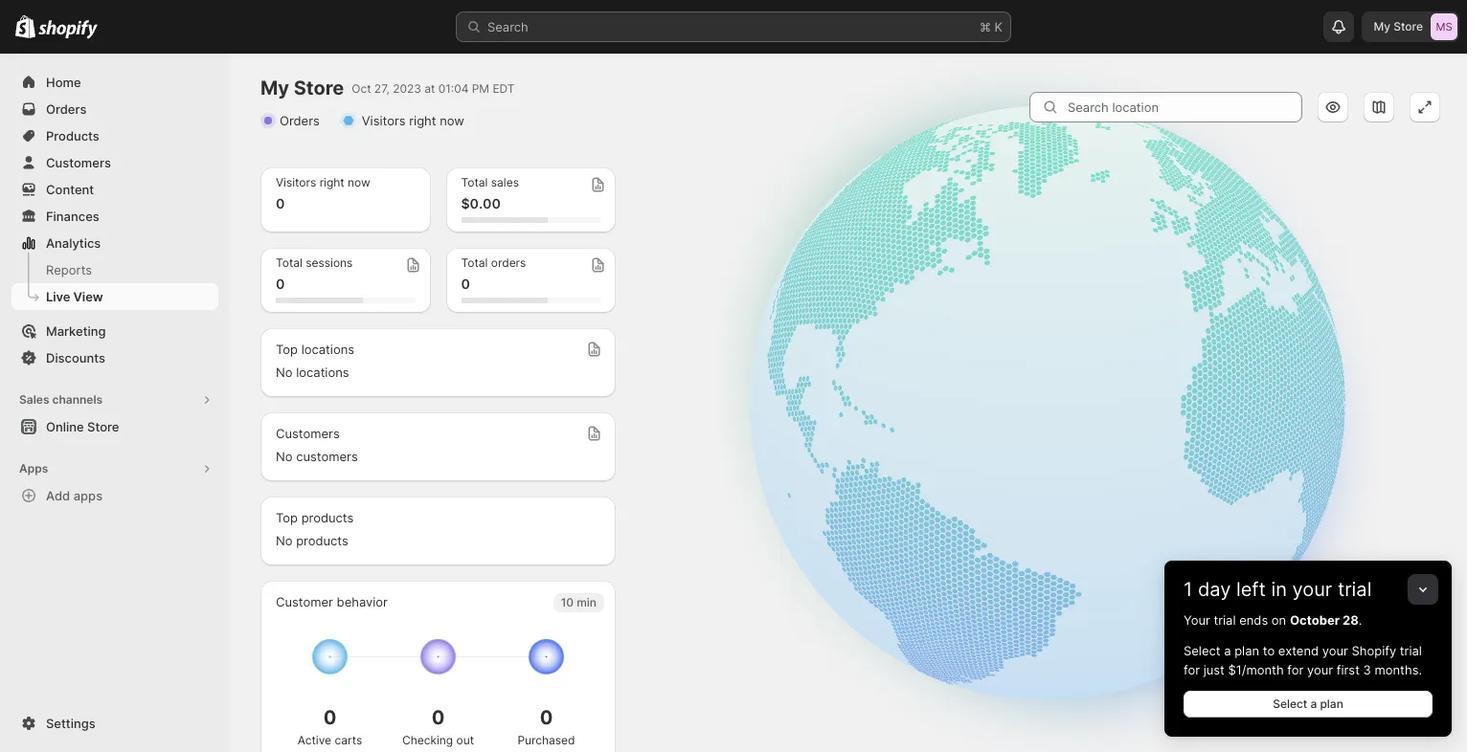 Task type: locate. For each thing, give the bounding box(es) containing it.
now down visitors right now in the left of the page
[[348, 175, 371, 190]]

select for select a plan to extend your shopify trial for just $1/month for your first 3 months.
[[1184, 644, 1221, 659]]

trial
[[1338, 579, 1372, 602], [1214, 613, 1236, 628], [1400, 644, 1423, 659]]

customers
[[46, 155, 111, 171], [276, 426, 340, 442]]

0 horizontal spatial a
[[1224, 644, 1232, 659]]

1 vertical spatial a
[[1311, 697, 1318, 712]]

0 horizontal spatial visitors
[[276, 175, 316, 190]]

2 top from the top
[[276, 511, 298, 526]]

products down customers
[[301, 511, 354, 526]]

my store image
[[1431, 13, 1458, 40]]

0 inside 0 checking out
[[432, 707, 445, 730]]

your up october
[[1293, 579, 1333, 602]]

customers
[[296, 449, 358, 465]]

content link
[[11, 176, 218, 203]]

top products no products
[[276, 511, 354, 549]]

total up the $0.00
[[461, 175, 488, 190]]

0 vertical spatial select
[[1184, 644, 1221, 659]]

0 horizontal spatial store
[[87, 420, 119, 435]]

$0.00
[[461, 195, 501, 212]]

0 vertical spatial visitors
[[362, 113, 406, 128]]

0 down total sessions on the top
[[276, 276, 285, 292]]

top inside top products no products
[[276, 511, 298, 526]]

1 vertical spatial locations
[[296, 365, 349, 380]]

0 horizontal spatial now
[[348, 175, 371, 190]]

1 horizontal spatial store
[[294, 77, 344, 100]]

28
[[1343, 613, 1359, 628]]

orders down home
[[46, 102, 87, 117]]

0 vertical spatial right
[[409, 113, 436, 128]]

total for total sales
[[461, 175, 488, 190]]

my left my store image
[[1374, 19, 1391, 34]]

0 down total orders
[[461, 276, 470, 292]]

0 vertical spatial trial
[[1338, 579, 1372, 602]]

customers down products
[[46, 155, 111, 171]]

right up sessions
[[320, 175, 345, 190]]

right down at
[[409, 113, 436, 128]]

view
[[73, 289, 103, 305]]

plan down first
[[1321, 697, 1344, 712]]

1 horizontal spatial visitors
[[362, 113, 406, 128]]

customer
[[276, 595, 333, 610]]

1 vertical spatial products
[[296, 534, 348, 549]]

orders
[[46, 102, 87, 117], [280, 113, 320, 128]]

plan
[[1235, 644, 1260, 659], [1321, 697, 1344, 712]]

locations down top locations on the left top of page
[[296, 365, 349, 380]]

visitors inside visitors right now 0
[[276, 175, 316, 190]]

plan up $1/month on the bottom of page
[[1235, 644, 1260, 659]]

0 vertical spatial plan
[[1235, 644, 1260, 659]]

1 horizontal spatial select
[[1273, 697, 1308, 712]]

select for select a plan
[[1273, 697, 1308, 712]]

visitors for visitors right now 0
[[276, 175, 316, 190]]

0 horizontal spatial customers
[[46, 155, 111, 171]]

my left oct
[[261, 77, 289, 100]]

0 up "purchased" at the left
[[540, 707, 553, 730]]

visitors up total sessions on the top
[[276, 175, 316, 190]]

1 vertical spatial plan
[[1321, 697, 1344, 712]]

pm
[[472, 81, 490, 96]]

now
[[440, 113, 464, 128], [348, 175, 371, 190]]

0 up checking
[[432, 707, 445, 730]]

visitors
[[362, 113, 406, 128], [276, 175, 316, 190]]

1 day left in your trial button
[[1165, 561, 1452, 602]]

1 vertical spatial no
[[276, 449, 293, 465]]

0 vertical spatial top
[[276, 342, 298, 357]]

0 up total sessions on the top
[[276, 195, 285, 212]]

0 vertical spatial store
[[1394, 19, 1424, 34]]

.
[[1359, 613, 1363, 628]]

0 horizontal spatial right
[[320, 175, 345, 190]]

1 horizontal spatial now
[[440, 113, 464, 128]]

0 vertical spatial a
[[1224, 644, 1232, 659]]

top for top locations
[[276, 342, 298, 357]]

apps button
[[11, 456, 218, 483]]

2 vertical spatial trial
[[1400, 644, 1423, 659]]

home link
[[11, 69, 218, 96]]

select up the just
[[1184, 644, 1221, 659]]

no
[[276, 365, 293, 380], [276, 449, 293, 465], [276, 534, 293, 549]]

apps
[[73, 489, 103, 504]]

1 vertical spatial select
[[1273, 697, 1308, 712]]

1 vertical spatial right
[[320, 175, 345, 190]]

store for online store
[[87, 420, 119, 435]]

01:04
[[439, 81, 469, 96]]

0 active carts
[[298, 707, 362, 748]]

my for my store
[[1374, 19, 1391, 34]]

store down sales channels button
[[87, 420, 119, 435]]

a inside select a plan to extend your shopify trial for just $1/month for your first 3 months.
[[1224, 644, 1232, 659]]

now for visitors right now
[[440, 113, 464, 128]]

1 vertical spatial my
[[261, 77, 289, 100]]

orders up visitors right now 0
[[280, 113, 320, 128]]

no for no locations
[[276, 365, 293, 380]]

0 vertical spatial my
[[1374, 19, 1391, 34]]

store left oct
[[294, 77, 344, 100]]

2 vertical spatial no
[[276, 534, 293, 549]]

purchased
[[518, 734, 575, 748]]

total left sessions
[[276, 256, 303, 270]]

orders link
[[11, 96, 218, 123]]

1 vertical spatial top
[[276, 511, 298, 526]]

1 vertical spatial visitors
[[276, 175, 316, 190]]

no left customers
[[276, 449, 293, 465]]

in
[[1272, 579, 1287, 602]]

0 horizontal spatial my
[[261, 77, 289, 100]]

1 horizontal spatial customers
[[276, 426, 340, 442]]

store left my store image
[[1394, 19, 1424, 34]]

top up no locations
[[276, 342, 298, 357]]

10 min
[[561, 596, 597, 610]]

0 vertical spatial locations
[[301, 342, 355, 357]]

no customers
[[276, 449, 358, 465]]

now inside visitors right now 0
[[348, 175, 371, 190]]

your inside dropdown button
[[1293, 579, 1333, 602]]

trial up months.
[[1400, 644, 1423, 659]]

top
[[276, 342, 298, 357], [276, 511, 298, 526]]

0 vertical spatial products
[[301, 511, 354, 526]]

select inside select a plan to extend your shopify trial for just $1/month for your first 3 months.
[[1184, 644, 1221, 659]]

customers link
[[11, 149, 218, 176]]

1 horizontal spatial my
[[1374, 19, 1391, 34]]

a down select a plan to extend your shopify trial for just $1/month for your first 3 months.
[[1311, 697, 1318, 712]]

1 horizontal spatial trial
[[1338, 579, 1372, 602]]

right inside visitors right now 0
[[320, 175, 345, 190]]

select down select a plan to extend your shopify trial for just $1/month for your first 3 months.
[[1273, 697, 1308, 712]]

plan inside select a plan to extend your shopify trial for just $1/month for your first 3 months.
[[1235, 644, 1260, 659]]

on
[[1272, 613, 1287, 628]]

your trial ends on october 28 .
[[1184, 613, 1363, 628]]

⌘
[[980, 19, 991, 34]]

0
[[276, 195, 285, 212], [276, 276, 285, 292], [461, 276, 470, 292], [323, 707, 337, 730], [432, 707, 445, 730], [540, 707, 553, 730]]

shopify image
[[39, 20, 98, 39]]

1 vertical spatial store
[[294, 77, 344, 100]]

total for total sessions
[[276, 256, 303, 270]]

locations up no locations
[[301, 342, 355, 357]]

a
[[1224, 644, 1232, 659], [1311, 697, 1318, 712]]

top down no customers in the bottom of the page
[[276, 511, 298, 526]]

1 horizontal spatial plan
[[1321, 697, 1344, 712]]

0 up active
[[323, 707, 337, 730]]

no up customer
[[276, 534, 293, 549]]

total left the 'orders'
[[461, 256, 488, 270]]

now down 01:04
[[440, 113, 464, 128]]

for down extend
[[1288, 663, 1304, 678]]

1 day left in your trial
[[1184, 579, 1372, 602]]

trial inside dropdown button
[[1338, 579, 1372, 602]]

2 for from the left
[[1288, 663, 1304, 678]]

live view link
[[11, 284, 218, 310]]

0 vertical spatial your
[[1293, 579, 1333, 602]]

no down top locations on the left top of page
[[276, 365, 293, 380]]

1 top from the top
[[276, 342, 298, 357]]

extend
[[1279, 644, 1319, 659]]

products
[[301, 511, 354, 526], [296, 534, 348, 549]]

right for visitors right now
[[409, 113, 436, 128]]

products up customer behavior
[[296, 534, 348, 549]]

october
[[1290, 613, 1340, 628]]

1 horizontal spatial right
[[409, 113, 436, 128]]

your
[[1184, 613, 1211, 628]]

your left first
[[1308, 663, 1334, 678]]

0 horizontal spatial select
[[1184, 644, 1221, 659]]

0 purchased
[[518, 707, 575, 748]]

add apps
[[46, 489, 103, 504]]

select
[[1184, 644, 1221, 659], [1273, 697, 1308, 712]]

1 vertical spatial now
[[348, 175, 371, 190]]

right
[[409, 113, 436, 128], [320, 175, 345, 190]]

products link
[[11, 123, 218, 149]]

oct
[[352, 81, 371, 96]]

0 vertical spatial no
[[276, 365, 293, 380]]

0 checking out
[[402, 707, 474, 748]]

3 no from the top
[[276, 534, 293, 549]]

1 horizontal spatial a
[[1311, 697, 1318, 712]]

left
[[1237, 579, 1266, 602]]

your up first
[[1323, 644, 1349, 659]]

0 vertical spatial now
[[440, 113, 464, 128]]

ends
[[1240, 613, 1269, 628]]

0 horizontal spatial plan
[[1235, 644, 1260, 659]]

2 horizontal spatial store
[[1394, 19, 1424, 34]]

0 horizontal spatial for
[[1184, 663, 1200, 678]]

trial up 28 on the bottom
[[1338, 579, 1372, 602]]

trial right your
[[1214, 613, 1236, 628]]

online store link
[[11, 414, 218, 441]]

for
[[1184, 663, 1200, 678], [1288, 663, 1304, 678]]

no for no customers
[[276, 449, 293, 465]]

visitors down 27,
[[362, 113, 406, 128]]

locations for top locations
[[301, 342, 355, 357]]

2 horizontal spatial trial
[[1400, 644, 1423, 659]]

1 horizontal spatial for
[[1288, 663, 1304, 678]]

for left the just
[[1184, 663, 1200, 678]]

your
[[1293, 579, 1333, 602], [1323, 644, 1349, 659], [1308, 663, 1334, 678]]

customers up no customers in the bottom of the page
[[276, 426, 340, 442]]

0 horizontal spatial trial
[[1214, 613, 1236, 628]]

2 vertical spatial store
[[87, 420, 119, 435]]

select a plan
[[1273, 697, 1344, 712]]

customer behavior
[[276, 595, 388, 610]]

1 no from the top
[[276, 365, 293, 380]]

plan for select a plan
[[1321, 697, 1344, 712]]

2 no from the top
[[276, 449, 293, 465]]

store inside "link"
[[87, 420, 119, 435]]

a up the just
[[1224, 644, 1232, 659]]



Task type: vqa. For each thing, say whether or not it's contained in the screenshot.
Taxes's AND
no



Task type: describe. For each thing, give the bounding box(es) containing it.
finances
[[46, 209, 99, 224]]

behavior
[[337, 595, 388, 610]]

add
[[46, 489, 70, 504]]

channels
[[52, 393, 103, 407]]

just
[[1204, 663, 1225, 678]]

reports
[[46, 262, 92, 278]]

right for visitors right now 0
[[320, 175, 345, 190]]

k
[[995, 19, 1003, 34]]

sales
[[19, 393, 49, 407]]

plan for select a plan to extend your shopify trial for just $1/month for your first 3 months.
[[1235, 644, 1260, 659]]

marketing
[[46, 324, 106, 339]]

my store
[[1374, 19, 1424, 34]]

shopify
[[1352, 644, 1397, 659]]

1 vertical spatial your
[[1323, 644, 1349, 659]]

1 vertical spatial customers
[[276, 426, 340, 442]]

orders
[[491, 256, 526, 270]]

$1/month
[[1229, 663, 1284, 678]]

top for top products no products
[[276, 511, 298, 526]]

Search location text field
[[1068, 92, 1303, 123]]

27,
[[374, 81, 390, 96]]

visitors right now
[[362, 113, 464, 128]]

out
[[457, 734, 474, 748]]

reports link
[[11, 257, 218, 284]]

1 day left in your trial element
[[1165, 611, 1452, 738]]

settings link
[[11, 711, 218, 738]]

0 inside 0 active carts
[[323, 707, 337, 730]]

search
[[488, 19, 529, 34]]

day
[[1198, 579, 1231, 602]]

select a plan to extend your shopify trial for just $1/month for your first 3 months.
[[1184, 644, 1423, 678]]

sales
[[491, 175, 519, 190]]

visitors for visitors right now
[[362, 113, 406, 128]]

2 vertical spatial your
[[1308, 663, 1334, 678]]

settings
[[46, 717, 95, 732]]

discounts link
[[11, 345, 218, 372]]

carts
[[335, 734, 362, 748]]

0 horizontal spatial orders
[[46, 102, 87, 117]]

⌘ k
[[980, 19, 1003, 34]]

a for select a plan to extend your shopify trial for just $1/month for your first 3 months.
[[1224, 644, 1232, 659]]

analytics
[[46, 236, 101, 251]]

products
[[46, 128, 99, 144]]

my for my store oct 27, 2023 at 01:04 pm edt
[[261, 77, 289, 100]]

content
[[46, 182, 94, 197]]

1 horizontal spatial orders
[[280, 113, 320, 128]]

edt
[[493, 81, 515, 96]]

first
[[1337, 663, 1360, 678]]

live
[[46, 289, 70, 305]]

a for select a plan
[[1311, 697, 1318, 712]]

no inside top products no products
[[276, 534, 293, 549]]

live view
[[46, 289, 103, 305]]

locations for no locations
[[296, 365, 349, 380]]

to
[[1263, 644, 1275, 659]]

top locations
[[276, 342, 355, 357]]

online
[[46, 420, 84, 435]]

store for my store oct 27, 2023 at 01:04 pm edt
[[294, 77, 344, 100]]

total sales
[[461, 175, 519, 190]]

discounts
[[46, 351, 105, 366]]

months.
[[1375, 663, 1423, 678]]

visitors right now 0
[[276, 175, 371, 212]]

10
[[561, 596, 574, 610]]

at
[[425, 81, 435, 96]]

0 inside visitors right now 0
[[276, 195, 285, 212]]

total for total orders
[[461, 256, 488, 270]]

no locations
[[276, 365, 349, 380]]

min
[[577, 596, 597, 610]]

total orders
[[461, 256, 526, 270]]

sales channels button
[[11, 387, 218, 414]]

my store oct 27, 2023 at 01:04 pm edt
[[261, 77, 515, 100]]

trial inside select a plan to extend your shopify trial for just $1/month for your first 3 months.
[[1400, 644, 1423, 659]]

apps
[[19, 462, 48, 476]]

shopify image
[[15, 15, 36, 38]]

active
[[298, 734, 332, 748]]

total sessions
[[276, 256, 353, 270]]

1 for from the left
[[1184, 663, 1200, 678]]

analytics link
[[11, 230, 218, 257]]

finances link
[[11, 203, 218, 230]]

now for visitors right now 0
[[348, 175, 371, 190]]

0 vertical spatial customers
[[46, 155, 111, 171]]

store for my store
[[1394, 19, 1424, 34]]

sessions
[[306, 256, 353, 270]]

1 vertical spatial trial
[[1214, 613, 1236, 628]]

1
[[1184, 579, 1193, 602]]

select a plan link
[[1184, 692, 1433, 719]]

home
[[46, 75, 81, 90]]

2023
[[393, 81, 421, 96]]

marketing link
[[11, 318, 218, 345]]

online store button
[[0, 414, 230, 441]]

0 inside 0 purchased
[[540, 707, 553, 730]]

sales channels
[[19, 393, 103, 407]]

3
[[1364, 663, 1372, 678]]

online store
[[46, 420, 119, 435]]



